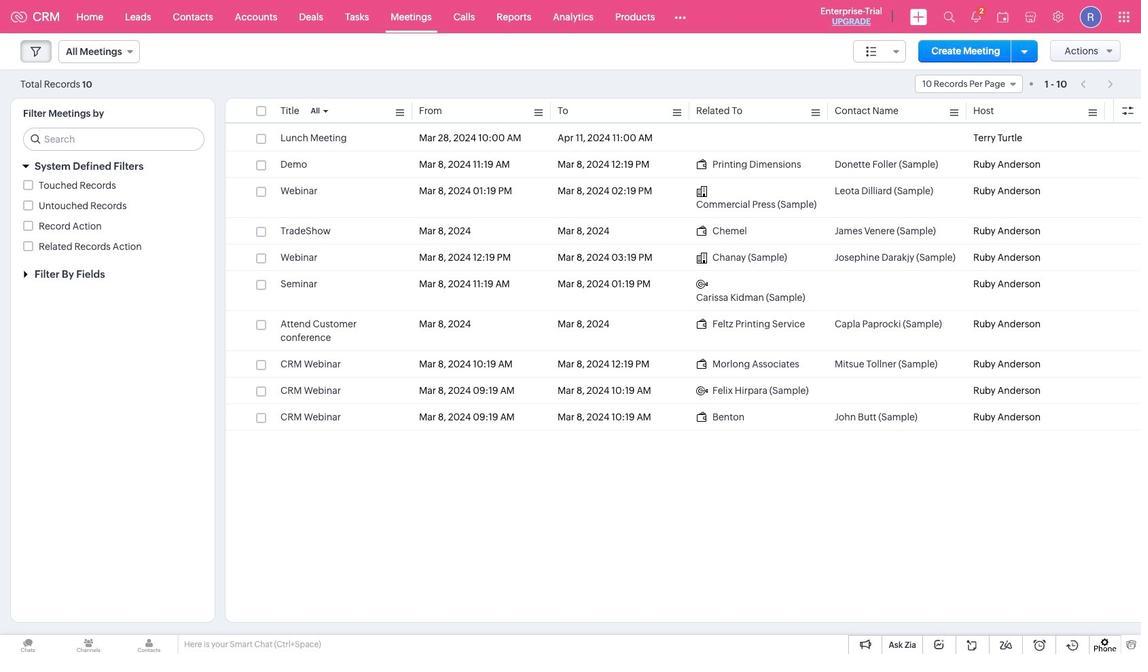 Task type: locate. For each thing, give the bounding box(es) containing it.
row group
[[226, 125, 1141, 431]]

signals element
[[963, 0, 989, 33]]

search image
[[943, 11, 955, 22]]

None field
[[58, 40, 140, 63], [853, 40, 906, 62], [915, 75, 1023, 93], [58, 40, 140, 63], [915, 75, 1023, 93]]

navigation
[[1074, 74, 1121, 94]]

none field the size
[[853, 40, 906, 62]]

Search text field
[[24, 128, 204, 150]]

profile image
[[1080, 6, 1102, 28]]

contacts image
[[121, 635, 177, 654]]

logo image
[[11, 11, 27, 22]]



Task type: vqa. For each thing, say whether or not it's contained in the screenshot.
logo
yes



Task type: describe. For each thing, give the bounding box(es) containing it.
create menu element
[[902, 0, 935, 33]]

search element
[[935, 0, 963, 33]]

Other Modules field
[[666, 6, 695, 28]]

channels image
[[61, 635, 116, 654]]

create menu image
[[910, 8, 927, 25]]

size image
[[866, 46, 877, 58]]

profile element
[[1072, 0, 1110, 33]]

calendar image
[[997, 11, 1009, 22]]

chats image
[[0, 635, 56, 654]]



